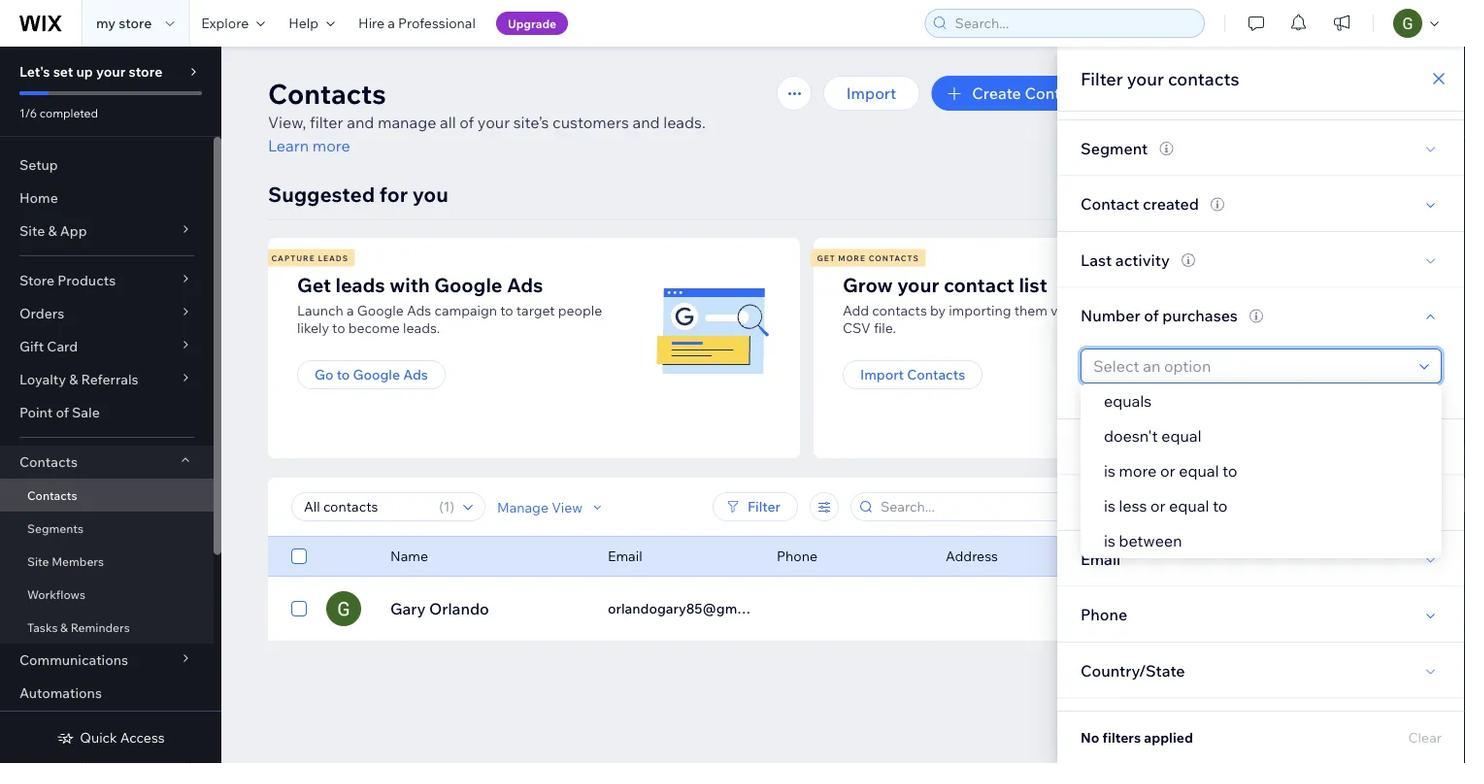 Task type: describe. For each thing, give the bounding box(es) containing it.
contacts button
[[0, 446, 214, 479]]

0 vertical spatial store
[[119, 15, 152, 32]]

doesn't
[[1104, 426, 1158, 446]]

0 vertical spatial equal
[[1162, 426, 1202, 446]]

0 vertical spatial phone
[[777, 548, 818, 565]]

orders button
[[0, 297, 214, 330]]

customers
[[553, 113, 629, 132]]

manage
[[378, 113, 437, 132]]

your up segment
[[1127, 68, 1164, 89]]

number
[[1081, 306, 1141, 325]]

google inside button
[[353, 366, 400, 383]]

import button
[[823, 76, 920, 111]]

1 vertical spatial google
[[357, 302, 404, 319]]

list box containing equals
[[1081, 384, 1442, 558]]

1 vertical spatial ads
[[407, 302, 432, 319]]

contacts inside contacts link
[[27, 488, 77, 503]]

store inside sidebar element
[[129, 63, 163, 80]]

(
[[439, 498, 444, 515]]

name
[[390, 548, 428, 565]]

all
[[440, 113, 456, 132]]

tasks
[[27, 620, 58, 635]]

is for is more or equal to
[[1104, 461, 1116, 481]]

Select an option field
[[1088, 350, 1414, 383]]

hire a professional
[[358, 15, 476, 32]]

import for import
[[847, 84, 897, 103]]

sidebar element
[[0, 47, 221, 764]]

gary orlando image
[[326, 592, 361, 626]]

suggested
[[268, 181, 375, 207]]

0 vertical spatial google
[[434, 272, 503, 297]]

help button
[[277, 0, 347, 47]]

create contact
[[973, 84, 1084, 103]]

address
[[946, 548, 998, 565]]

campaign
[[435, 302, 497, 319]]

referrals
[[81, 371, 139, 388]]

setup link
[[0, 149, 214, 182]]

& for tasks
[[60, 620, 68, 635]]

is less or equal to
[[1104, 496, 1228, 516]]

workflows
[[27, 587, 85, 602]]

orlandogary85@gmail.com
[[608, 600, 783, 617]]

to inside button
[[337, 366, 350, 383]]

store
[[19, 272, 54, 289]]

contact
[[944, 272, 1015, 297]]

communications button
[[0, 644, 214, 677]]

site for site & app
[[19, 222, 45, 239]]

import for import contacts
[[861, 366, 904, 383]]

via
[[1051, 302, 1069, 319]]

gary
[[390, 599, 426, 619]]

number of purchases
[[1081, 306, 1238, 325]]

point of sale link
[[0, 396, 214, 429]]

less
[[1119, 496, 1147, 516]]

a inside grow your contact list add contacts by importing them via gmail or a csv file.
[[1129, 302, 1136, 319]]

spent
[[1180, 437, 1222, 457]]

is more or equal to
[[1104, 461, 1238, 481]]

your inside sidebar element
[[96, 63, 126, 80]]

1 horizontal spatial a
[[388, 15, 395, 32]]

leads. inside get leads with google ads launch a google ads campaign to target people likely to become leads.
[[403, 320, 440, 337]]

equal for more
[[1179, 461, 1219, 481]]

1
[[444, 498, 450, 515]]

filter for filter
[[748, 498, 781, 515]]

no
[[1081, 729, 1100, 746]]

2 and from the left
[[633, 113, 660, 132]]

contacts inside import contacts button
[[907, 366, 966, 383]]

0 vertical spatial search... field
[[949, 10, 1199, 37]]

leads
[[318, 253, 349, 263]]

learn more button
[[268, 134, 350, 157]]

home
[[19, 189, 58, 206]]

doesn't equal
[[1104, 426, 1202, 446]]

sale
[[72, 404, 100, 421]]

workflows link
[[0, 578, 214, 611]]

to down is more or equal to
[[1213, 496, 1228, 516]]

assignee
[[1081, 493, 1149, 513]]

ads inside button
[[403, 366, 428, 383]]

likely
[[297, 320, 329, 337]]

to left target
[[500, 302, 513, 319]]

site members link
[[0, 545, 214, 578]]

1/6 completed
[[19, 105, 98, 120]]

them
[[1015, 302, 1048, 319]]

1 vertical spatial search... field
[[875, 493, 1077, 521]]

members
[[52, 554, 104, 569]]

leads
[[336, 272, 385, 297]]

add
[[843, 302, 869, 319]]

of inside contacts view, filter and manage all of your site's customers and leads. learn more
[[460, 113, 474, 132]]

site & app button
[[0, 215, 214, 248]]

let's set up your store
[[19, 63, 163, 80]]

list
[[1019, 272, 1048, 297]]

help
[[289, 15, 319, 32]]

1/6
[[19, 105, 37, 120]]

access
[[120, 729, 165, 746]]

is for is less or equal to
[[1104, 496, 1116, 516]]

import contacts button
[[843, 360, 983, 389]]

1 horizontal spatial phone
[[1081, 605, 1128, 624]]

explore
[[201, 15, 249, 32]]

professional
[[398, 15, 476, 32]]

with
[[390, 272, 430, 297]]

capture
[[271, 253, 315, 263]]

contacts view, filter and manage all of your site's customers and leads. learn more
[[268, 76, 706, 155]]

of for point of sale
[[56, 404, 69, 421]]

file.
[[874, 320, 896, 337]]

site for site members
[[27, 554, 49, 569]]

contacts link
[[0, 479, 214, 512]]

filter for filter your contacts
[[1081, 68, 1124, 89]]

segments link
[[0, 512, 214, 545]]

or for more
[[1161, 461, 1176, 481]]

filter
[[310, 113, 343, 132]]

quick access
[[80, 729, 165, 746]]

0 vertical spatial ads
[[507, 272, 543, 297]]

)
[[450, 498, 455, 515]]

to down "launch"
[[332, 320, 345, 337]]

1 horizontal spatial contacts
[[1168, 68, 1240, 89]]

filters
[[1103, 729, 1141, 746]]

Unsaved view field
[[298, 493, 433, 521]]

activity
[[1116, 250, 1170, 269]]



Task type: locate. For each thing, give the bounding box(es) containing it.
filter your contacts
[[1081, 68, 1240, 89]]

& left app
[[48, 222, 57, 239]]

a right hire
[[388, 15, 395, 32]]

1 horizontal spatial &
[[60, 620, 68, 635]]

&
[[48, 222, 57, 239], [69, 371, 78, 388], [60, 620, 68, 635]]

& right tasks
[[60, 620, 68, 635]]

quick access button
[[57, 729, 165, 747]]

1 vertical spatial or
[[1161, 461, 1176, 481]]

site
[[19, 222, 45, 239], [27, 554, 49, 569]]

orlando
[[429, 599, 489, 619]]

upgrade button
[[496, 12, 568, 35]]

Search... field
[[949, 10, 1199, 37], [875, 493, 1077, 521]]

site down 'home'
[[19, 222, 45, 239]]

3 is from the top
[[1104, 531, 1116, 551]]

2 horizontal spatial of
[[1144, 306, 1159, 325]]

up
[[76, 63, 93, 80]]

point
[[19, 404, 53, 421]]

capture leads
[[271, 253, 349, 263]]

grow
[[843, 272, 893, 297]]

go
[[315, 366, 334, 383]]

site down segments
[[27, 554, 49, 569]]

or right the gmail
[[1112, 302, 1126, 319]]

1 vertical spatial contacts
[[873, 302, 927, 319]]

2 vertical spatial or
[[1151, 496, 1166, 516]]

total
[[1081, 437, 1117, 457]]

contacts down by
[[907, 366, 966, 383]]

1 horizontal spatial more
[[1119, 461, 1157, 481]]

created
[[1143, 194, 1200, 213]]

0 horizontal spatial &
[[48, 222, 57, 239]]

communications
[[19, 652, 128, 669]]

store products
[[19, 272, 116, 289]]

contacts
[[869, 253, 920, 263]]

gift card
[[19, 338, 78, 355]]

contact right 'create'
[[1025, 84, 1084, 103]]

quick
[[80, 729, 117, 746]]

0 horizontal spatial email
[[608, 548, 643, 565]]

1 vertical spatial &
[[69, 371, 78, 388]]

go to google ads
[[315, 366, 428, 383]]

is
[[1104, 461, 1116, 481], [1104, 496, 1116, 516], [1104, 531, 1116, 551]]

loyalty & referrals button
[[0, 363, 214, 396]]

segment
[[1081, 138, 1148, 158]]

gary orlando
[[390, 599, 489, 619]]

more
[[839, 253, 866, 263]]

0 horizontal spatial phone
[[777, 548, 818, 565]]

view,
[[268, 113, 306, 132]]

purchases
[[1163, 306, 1238, 325]]

launch
[[297, 302, 344, 319]]

store down 'my store'
[[129, 63, 163, 80]]

no filters applied
[[1081, 729, 1194, 746]]

or for less
[[1151, 496, 1166, 516]]

1 horizontal spatial filter
[[1081, 68, 1124, 89]]

( 1 )
[[439, 498, 455, 515]]

1 is from the top
[[1104, 461, 1116, 481]]

store
[[119, 15, 152, 32], [129, 63, 163, 80]]

amount
[[1120, 437, 1177, 457]]

google down become on the left
[[353, 366, 400, 383]]

0 vertical spatial more
[[313, 136, 350, 155]]

equal down is more or equal to
[[1170, 496, 1210, 516]]

importing
[[949, 302, 1012, 319]]

app
[[60, 222, 87, 239]]

a inside get leads with google ads launch a google ads campaign to target people likely to become leads.
[[347, 302, 354, 319]]

contacts inside contacts popup button
[[19, 454, 78, 471]]

and right filter
[[347, 113, 374, 132]]

leads.
[[664, 113, 706, 132], [403, 320, 440, 337]]

phone down "filter" button
[[777, 548, 818, 565]]

manage view
[[497, 499, 583, 516]]

home link
[[0, 182, 214, 215]]

0 vertical spatial &
[[48, 222, 57, 239]]

list
[[265, 238, 1354, 458]]

people
[[558, 302, 602, 319]]

contacts inside contacts view, filter and manage all of your site's customers and leads. learn more
[[268, 76, 386, 110]]

contacts
[[1168, 68, 1240, 89], [873, 302, 927, 319]]

1 vertical spatial equal
[[1179, 461, 1219, 481]]

1 vertical spatial site
[[27, 554, 49, 569]]

contacts inside grow your contact list add contacts by importing them via gmail or a csv file.
[[873, 302, 927, 319]]

is down assignee
[[1104, 531, 1116, 551]]

2 vertical spatial equal
[[1170, 496, 1210, 516]]

0 horizontal spatial more
[[313, 136, 350, 155]]

automations link
[[0, 677, 214, 710]]

automations
[[19, 685, 102, 702]]

0 vertical spatial filter
[[1081, 68, 1124, 89]]

contact inside button
[[1025, 84, 1084, 103]]

0 vertical spatial contact
[[1025, 84, 1084, 103]]

& for site
[[48, 222, 57, 239]]

1 and from the left
[[347, 113, 374, 132]]

more inside contacts view, filter and manage all of your site's customers and leads. learn more
[[313, 136, 350, 155]]

is down total
[[1104, 461, 1116, 481]]

2 vertical spatial ads
[[403, 366, 428, 383]]

ads down get leads with google ads launch a google ads campaign to target people likely to become leads.
[[403, 366, 428, 383]]

& for loyalty
[[69, 371, 78, 388]]

filter inside "filter" button
[[748, 498, 781, 515]]

0 horizontal spatial a
[[347, 302, 354, 319]]

1 horizontal spatial of
[[460, 113, 474, 132]]

0 vertical spatial site
[[19, 222, 45, 239]]

0 vertical spatial contacts
[[1168, 68, 1240, 89]]

email down assignee
[[1081, 549, 1121, 568]]

your inside grow your contact list add contacts by importing them via gmail or a csv file.
[[898, 272, 940, 297]]

list containing get leads with google ads
[[265, 238, 1354, 458]]

gift
[[19, 338, 44, 355]]

2 vertical spatial &
[[60, 620, 68, 635]]

0 horizontal spatial leads.
[[403, 320, 440, 337]]

search... field up address
[[875, 493, 1077, 521]]

& right 'loyalty'
[[69, 371, 78, 388]]

equal down spent
[[1179, 461, 1219, 481]]

suggested for you
[[268, 181, 449, 207]]

1 vertical spatial more
[[1119, 461, 1157, 481]]

1 vertical spatial phone
[[1081, 605, 1128, 624]]

contacts up segments
[[27, 488, 77, 503]]

is left less in the bottom right of the page
[[1104, 496, 1116, 516]]

gmail
[[1072, 302, 1109, 319]]

1 vertical spatial import
[[861, 366, 904, 383]]

store right my
[[119, 15, 152, 32]]

more inside list box
[[1119, 461, 1157, 481]]

2 vertical spatial google
[[353, 366, 400, 383]]

create contact button
[[932, 76, 1107, 111]]

is for is between
[[1104, 531, 1116, 551]]

0 horizontal spatial and
[[347, 113, 374, 132]]

email up orlandogary85@gmail.com
[[608, 548, 643, 565]]

a down leads
[[347, 302, 354, 319]]

import inside import contacts button
[[861, 366, 904, 383]]

your left site's at the top of the page
[[478, 113, 510, 132]]

my
[[96, 15, 116, 32]]

is between
[[1104, 531, 1183, 551]]

total amount spent
[[1081, 437, 1222, 457]]

1 vertical spatial of
[[1144, 306, 1159, 325]]

1 horizontal spatial leads.
[[664, 113, 706, 132]]

contact down segment
[[1081, 194, 1140, 213]]

of inside sidebar element
[[56, 404, 69, 421]]

applied
[[1144, 729, 1194, 746]]

a right the gmail
[[1129, 302, 1136, 319]]

ads up target
[[507, 272, 543, 297]]

target
[[517, 302, 555, 319]]

and right customers
[[633, 113, 660, 132]]

hire
[[358, 15, 385, 32]]

filter button
[[713, 492, 798, 522]]

contacts up filter
[[268, 76, 386, 110]]

site inside dropdown button
[[19, 222, 45, 239]]

equal for less
[[1170, 496, 1210, 516]]

0 vertical spatial leads.
[[664, 113, 706, 132]]

get
[[817, 253, 836, 263]]

of left 'sale'
[[56, 404, 69, 421]]

manage view button
[[497, 499, 606, 516]]

equals
[[1104, 391, 1152, 411]]

segments
[[27, 521, 84, 536]]

to right 'go'
[[337, 366, 350, 383]]

of for number of purchases
[[1144, 306, 1159, 325]]

phone
[[777, 548, 818, 565], [1081, 605, 1128, 624]]

by
[[930, 302, 946, 319]]

your right up
[[96, 63, 126, 80]]

more down amount
[[1119, 461, 1157, 481]]

2 is from the top
[[1104, 496, 1116, 516]]

0 vertical spatial is
[[1104, 461, 1116, 481]]

phone up country/state
[[1081, 605, 1128, 624]]

orders
[[19, 305, 64, 322]]

or down total amount spent
[[1161, 461, 1176, 481]]

None checkbox
[[291, 545, 307, 568], [291, 597, 307, 621], [291, 545, 307, 568], [291, 597, 307, 621]]

import
[[847, 84, 897, 103], [861, 366, 904, 383]]

learn
[[268, 136, 309, 155]]

of right 'all'
[[460, 113, 474, 132]]

google up campaign
[[434, 272, 503, 297]]

list box
[[1081, 384, 1442, 558]]

leads. inside contacts view, filter and manage all of your site's customers and leads. learn more
[[664, 113, 706, 132]]

2 vertical spatial of
[[56, 404, 69, 421]]

1 vertical spatial leads.
[[403, 320, 440, 337]]

between
[[1119, 531, 1183, 551]]

0 horizontal spatial contacts
[[873, 302, 927, 319]]

0 vertical spatial of
[[460, 113, 474, 132]]

site's
[[514, 113, 549, 132]]

site & app
[[19, 222, 87, 239]]

2 horizontal spatial &
[[69, 371, 78, 388]]

leads. right customers
[[664, 113, 706, 132]]

google up become on the left
[[357, 302, 404, 319]]

1 vertical spatial contact
[[1081, 194, 1140, 213]]

last activity
[[1081, 250, 1170, 269]]

your up by
[[898, 272, 940, 297]]

manage
[[497, 499, 549, 516]]

tasks & reminders link
[[0, 611, 214, 644]]

0 vertical spatial import
[[847, 84, 897, 103]]

card
[[47, 338, 78, 355]]

import inside import button
[[847, 84, 897, 103]]

country/state
[[1081, 661, 1186, 680]]

contacts down point of sale
[[19, 454, 78, 471]]

ads down the with
[[407, 302, 432, 319]]

1 horizontal spatial email
[[1081, 549, 1121, 568]]

0 horizontal spatial of
[[56, 404, 69, 421]]

0 horizontal spatial filter
[[748, 498, 781, 515]]

of right the number at top
[[1144, 306, 1159, 325]]

your inside contacts view, filter and manage all of your site's customers and leads. learn more
[[478, 113, 510, 132]]

more down filter
[[313, 136, 350, 155]]

1 vertical spatial store
[[129, 63, 163, 80]]

search... field up create contact at right
[[949, 10, 1199, 37]]

1 vertical spatial is
[[1104, 496, 1116, 516]]

contacts
[[268, 76, 386, 110], [907, 366, 966, 383], [19, 454, 78, 471], [27, 488, 77, 503]]

to up is less or equal to
[[1223, 461, 1238, 481]]

completed
[[40, 105, 98, 120]]

leads. down the with
[[403, 320, 440, 337]]

2 vertical spatial is
[[1104, 531, 1116, 551]]

1 horizontal spatial and
[[633, 113, 660, 132]]

or right less in the bottom right of the page
[[1151, 496, 1166, 516]]

equal up is more or equal to
[[1162, 426, 1202, 446]]

or inside grow your contact list add contacts by importing them via gmail or a csv file.
[[1112, 302, 1126, 319]]

1 vertical spatial filter
[[748, 498, 781, 515]]

2 horizontal spatial a
[[1129, 302, 1136, 319]]

0 vertical spatial or
[[1112, 302, 1126, 319]]

setup
[[19, 156, 58, 173]]

contact
[[1025, 84, 1084, 103], [1081, 194, 1140, 213]]



Task type: vqa. For each thing, say whether or not it's contained in the screenshot.
Help
yes



